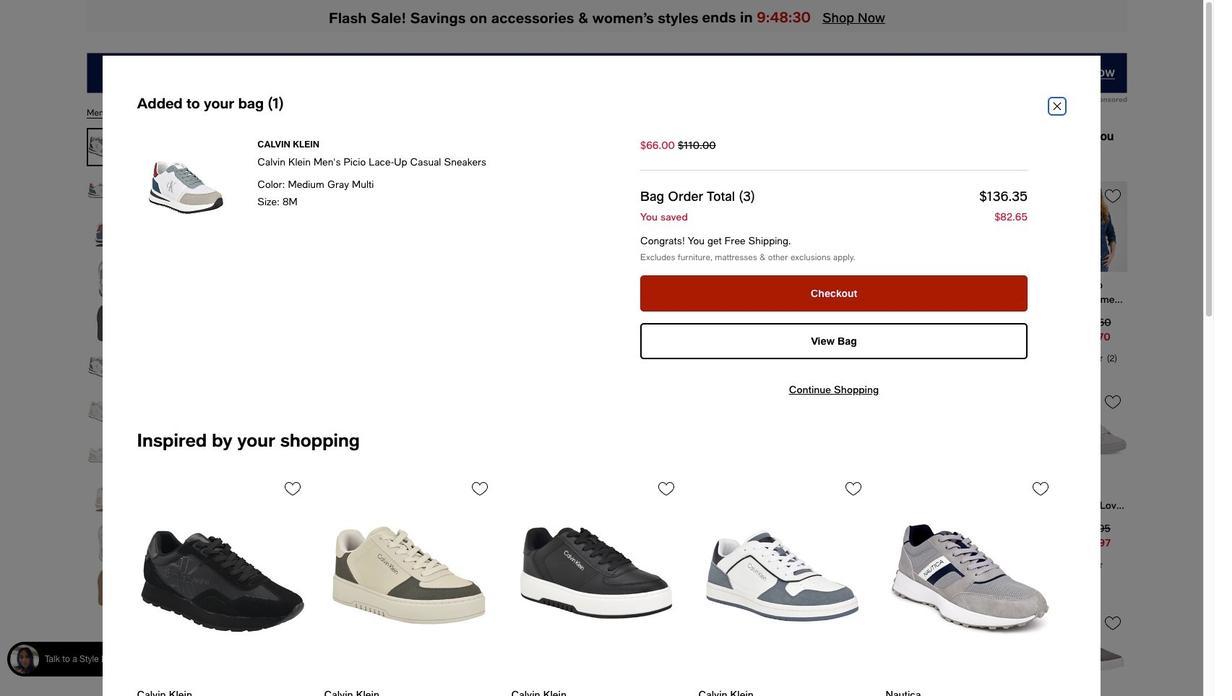 Task type: vqa. For each thing, say whether or not it's contained in the screenshot.
first group from left
yes



Task type: describe. For each thing, give the bounding box(es) containing it.
alternate image 3 image
[[87, 260, 119, 299]]

option group inside 'all the information about men's picio lace-up casual sneakers' region
[[606, 333, 980, 373]]

alternate image 6 image
[[87, 393, 119, 431]]

alternate image 9 image
[[87, 525, 119, 563]]

medium gray multi image
[[617, 335, 643, 361]]

alternate image 7 image
[[87, 437, 119, 475]]

alternate image 0 image
[[87, 128, 119, 166]]

heading inside group
[[615, 150, 980, 171]]

exclusions of shipping element
[[641, 253, 1028, 264]]

color name: Light Gray radio
[[655, 333, 687, 364]]

alternate image 1 image
[[87, 172, 119, 210]]

women's classic relaxed denim trucker jacket, created for macy's image
[[1054, 181, 1128, 272]]

light gray image
[[658, 335, 684, 361]]

women's loven lace-up sneakers image
[[1054, 388, 1128, 478]]

2 men's kiko lace-up casual sneakers image from the left
[[512, 474, 681, 682]]

men's landy round toe lace-up sneakers image
[[699, 474, 869, 683]]

original price element
[[678, 138, 716, 151]]

alternate image 4 image
[[87, 304, 119, 343]]

alternate image 2 image
[[87, 216, 119, 254]]

alternate image 5 image
[[87, 348, 119, 387]]

1 group from the left
[[78, 128, 1215, 696]]

main content main content
[[0, 53, 1215, 696]]



Task type: locate. For each thing, give the bounding box(es) containing it.
alternate image 10 image
[[87, 569, 119, 607]]

4 out of 5 rating with 2 reviews image
[[1054, 350, 1128, 365]]

1 horizontal spatial men's kiko lace-up casual sneakers image
[[512, 474, 681, 682]]

full screen image
[[168, 555, 185, 572]]

all the information about men's picio lace-up casual sneakers region
[[72, 105, 1215, 696]]

men's ryor casual slip-on sneakers image
[[1054, 608, 1128, 696]]

option group
[[606, 333, 980, 373]]

4.405 out of 5 rating with 874 reviews image
[[1054, 556, 1128, 585], [1054, 556, 1105, 570]]

color name: Medium Gray Multi radio
[[615, 333, 646, 364]]

discount price element
[[641, 138, 675, 151]]

calvin klein men's eden lace up casual sneakers image
[[137, 474, 307, 682]]

alternate image 8 image
[[87, 481, 119, 519]]

men's kiko lace-up casual sneakers image
[[324, 474, 494, 682], [512, 474, 681, 682]]

0 horizontal spatial men's kiko lace-up casual sneakers image
[[324, 474, 494, 682]]

men's outfall 4 athletic sneakers image
[[886, 474, 1056, 682]]

1 men's kiko lace-up casual sneakers image from the left
[[324, 474, 494, 682]]

advertisement element
[[87, 53, 1128, 93]]

heading
[[615, 150, 980, 171]]

2 group from the left
[[87, 128, 120, 613]]

None radio
[[615, 651, 632, 668]]

calvin klein - image
[[155, 128, 529, 585]]

group
[[78, 128, 1215, 696], [87, 128, 120, 613]]

breadcrumbs element
[[87, 105, 1128, 119]]

added to your bag (1) dialog
[[102, 55, 1101, 696]]



